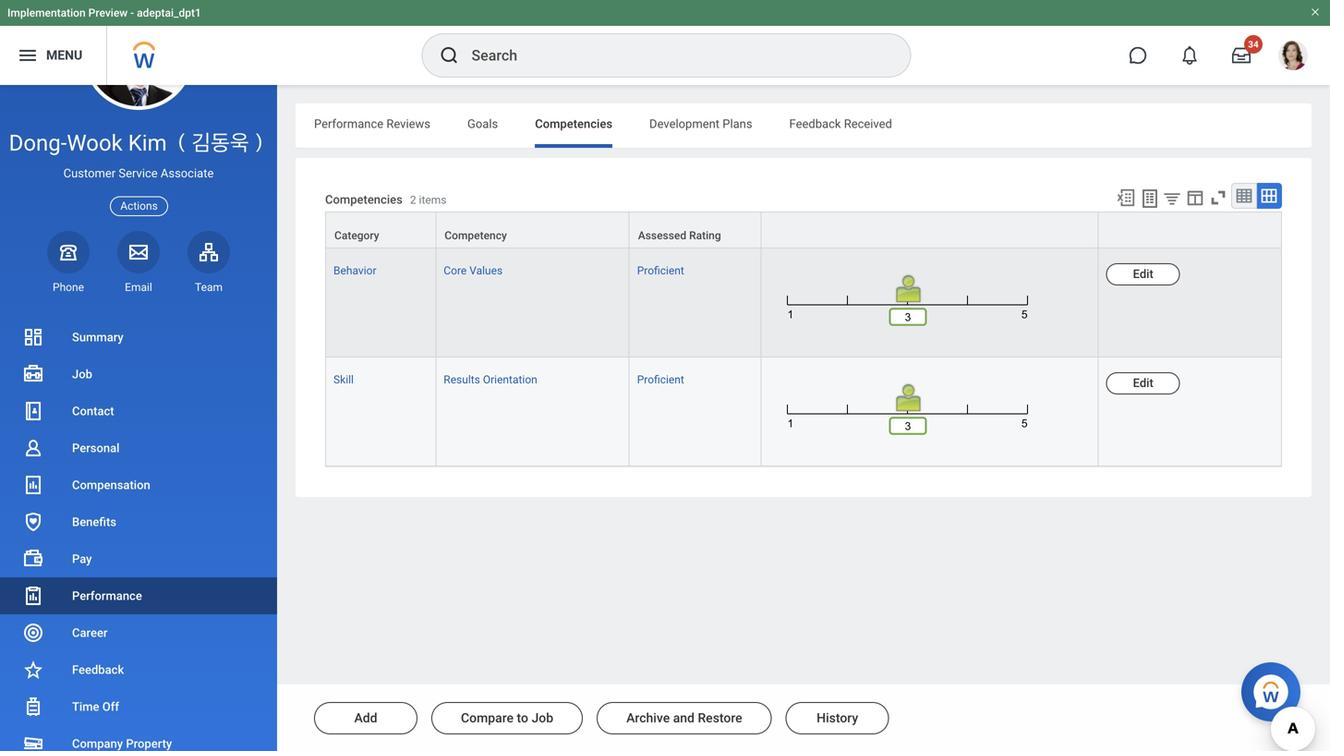 Task type: vqa. For each thing, say whether or not it's contained in the screenshot.
the leftmost Competencies
yes



Task type: locate. For each thing, give the bounding box(es) containing it.
development
[[650, 117, 720, 131]]

contact image
[[22, 400, 44, 422]]

list
[[0, 319, 277, 751]]

results orientation link
[[444, 370, 538, 386]]

performance inside list
[[72, 589, 142, 603]]

performance reviews
[[314, 117, 431, 131]]

category button
[[326, 213, 435, 248]]

compare
[[461, 711, 514, 726]]

assessed
[[638, 229, 687, 242]]

plans
[[723, 117, 753, 131]]

1 vertical spatial proficient link
[[637, 370, 685, 386]]

actions
[[120, 200, 158, 213]]

time
[[72, 700, 99, 714]]

0 vertical spatial job
[[72, 367, 92, 381]]

archive
[[627, 711, 670, 726]]

competency
[[445, 229, 507, 242]]

career image
[[22, 622, 44, 644]]

summary
[[72, 330, 124, 344]]

goals
[[468, 117, 498, 131]]

1 vertical spatial proficient
[[637, 373, 685, 386]]

preview
[[88, 6, 128, 19]]

assessed rating button
[[630, 213, 761, 248]]

menu
[[46, 48, 82, 63]]

dong-wook kim （김동욱）
[[9, 130, 268, 156]]

0 vertical spatial edit
[[1133, 267, 1154, 281]]

action bar region
[[277, 684, 1331, 751]]

1 proficient link from the top
[[637, 261, 685, 277]]

tab list
[[296, 103, 1312, 148]]

click to view/edit grid preferences image
[[1185, 188, 1206, 208]]

performance
[[314, 117, 384, 131], [72, 589, 142, 603]]

row
[[325, 212, 1282, 249]]

skill
[[334, 373, 354, 386]]

dong-
[[9, 130, 67, 156]]

proficient link for 1st edit row from the top
[[637, 261, 685, 277]]

export to worksheets image
[[1139, 188, 1161, 210]]

time off image
[[22, 696, 44, 718]]

edit
[[1133, 267, 1154, 281], [1133, 376, 1154, 390]]

team link
[[188, 231, 230, 295]]

edit button
[[1107, 263, 1181, 286], [1107, 373, 1181, 395]]

1 vertical spatial edit button
[[1107, 373, 1181, 395]]

company property image
[[22, 733, 44, 751]]

contact
[[72, 404, 114, 418]]

job up contact on the bottom of the page
[[72, 367, 92, 381]]

results
[[444, 373, 480, 386]]

implementation
[[7, 6, 86, 19]]

behavior
[[334, 264, 377, 277]]

0 vertical spatial proficient link
[[637, 261, 685, 277]]

phone dong-wook kim （김동욱） element
[[47, 280, 90, 295]]

items
[[419, 193, 447, 206]]

1 vertical spatial performance
[[72, 589, 142, 603]]

competencies up category popup button at the top left of the page
[[325, 192, 403, 206]]

service
[[119, 166, 158, 180]]

competencies
[[535, 117, 613, 131], [325, 192, 403, 206]]

history
[[817, 711, 859, 726]]

1 horizontal spatial performance
[[314, 117, 384, 131]]

（김동욱）
[[172, 130, 268, 156]]

0 horizontal spatial feedback
[[72, 663, 124, 677]]

team dong-wook kim （김동욱） element
[[188, 280, 230, 295]]

proficient for proficient link for 1st edit row from the top
[[637, 264, 685, 277]]

history button
[[786, 702, 889, 735]]

feedback for feedback received
[[790, 117, 841, 131]]

feedback up time off on the left bottom
[[72, 663, 124, 677]]

contact link
[[0, 393, 277, 430]]

1 edit from the top
[[1133, 267, 1154, 281]]

orientation
[[483, 373, 538, 386]]

competencies right goals at the left of the page
[[535, 117, 613, 131]]

1 vertical spatial feedback
[[72, 663, 124, 677]]

adeptai_dpt1
[[137, 6, 201, 19]]

navigation pane region
[[0, 0, 277, 751]]

pay
[[72, 552, 92, 566]]

assessed rating
[[638, 229, 721, 242]]

0 vertical spatial performance
[[314, 117, 384, 131]]

proficient link
[[637, 261, 685, 277], [637, 370, 685, 386]]

to
[[517, 711, 528, 726]]

export to excel image
[[1116, 188, 1136, 208]]

2 edit button from the top
[[1107, 373, 1181, 395]]

competencies inside tab list
[[535, 117, 613, 131]]

1 edit button from the top
[[1107, 263, 1181, 286]]

1 vertical spatial edit
[[1133, 376, 1154, 390]]

pay image
[[22, 548, 44, 570]]

1 horizontal spatial job
[[532, 711, 554, 726]]

property
[[126, 737, 172, 751]]

1 proficient from the top
[[637, 264, 685, 277]]

competency button
[[436, 213, 629, 248]]

personal image
[[22, 437, 44, 459]]

2 edit from the top
[[1133, 376, 1154, 390]]

0 horizontal spatial job
[[72, 367, 92, 381]]

job inside list
[[72, 367, 92, 381]]

0 vertical spatial competencies
[[535, 117, 613, 131]]

1 vertical spatial job
[[532, 711, 554, 726]]

34 button
[[1222, 35, 1263, 76]]

phone button
[[47, 231, 90, 295]]

1 edit row from the top
[[325, 249, 1282, 358]]

benefits
[[72, 515, 116, 529]]

0 vertical spatial edit button
[[1107, 263, 1181, 286]]

view team image
[[198, 241, 220, 263]]

profile logan mcneil image
[[1279, 41, 1308, 74]]

1 horizontal spatial competencies
[[535, 117, 613, 131]]

core
[[444, 264, 467, 277]]

proficient link for second edit row
[[637, 370, 685, 386]]

0 vertical spatial proficient
[[637, 264, 685, 277]]

company property link
[[0, 725, 277, 751]]

1 horizontal spatial feedback
[[790, 117, 841, 131]]

feedback left received at the right
[[790, 117, 841, 131]]

performance left reviews
[[314, 117, 384, 131]]

phone
[[53, 281, 84, 294]]

behavior link
[[334, 261, 377, 277]]

job right to
[[532, 711, 554, 726]]

feedback
[[790, 117, 841, 131], [72, 663, 124, 677]]

row containing category
[[325, 212, 1282, 249]]

0 vertical spatial feedback
[[790, 117, 841, 131]]

performance up career
[[72, 589, 142, 603]]

team
[[195, 281, 223, 294]]

core values link
[[444, 261, 503, 277]]

email button
[[117, 231, 160, 295]]

performance image
[[22, 585, 44, 607]]

feedback inside list
[[72, 663, 124, 677]]

compare to job button
[[432, 702, 583, 735]]

1 vertical spatial competencies
[[325, 192, 403, 206]]

feedback inside tab list
[[790, 117, 841, 131]]

0 horizontal spatial competencies
[[325, 192, 403, 206]]

2 proficient from the top
[[637, 373, 685, 386]]

list containing summary
[[0, 319, 277, 751]]

performance for performance reviews
[[314, 117, 384, 131]]

toolbar
[[1108, 183, 1282, 212]]

career link
[[0, 614, 277, 651]]

performance link
[[0, 577, 277, 614]]

-
[[130, 6, 134, 19]]

edit row
[[325, 249, 1282, 358], [325, 358, 1282, 467]]

company
[[72, 737, 123, 751]]

job
[[72, 367, 92, 381], [532, 711, 554, 726]]

0 horizontal spatial performance
[[72, 589, 142, 603]]

2 proficient link from the top
[[637, 370, 685, 386]]

menu button
[[0, 26, 106, 85]]



Task type: describe. For each thing, give the bounding box(es) containing it.
received
[[844, 117, 892, 131]]

phone image
[[55, 241, 81, 263]]

kim
[[128, 130, 167, 156]]

34
[[1249, 39, 1259, 50]]

wook
[[67, 130, 123, 156]]

edit button for second edit row
[[1107, 373, 1181, 395]]

compensation image
[[22, 474, 44, 496]]

edit for 1st edit row from the top
[[1133, 267, 1154, 281]]

actions button
[[110, 196, 168, 216]]

email dong-wook kim （김동욱） element
[[117, 280, 160, 295]]

competencies for competencies
[[535, 117, 613, 131]]

restore
[[698, 711, 743, 726]]

feedback received
[[790, 117, 892, 131]]

feedback for feedback
[[72, 663, 124, 677]]

proficient for second edit row proficient link
[[637, 373, 685, 386]]

compensation link
[[0, 467, 277, 504]]

implementation preview -   adeptai_dpt1
[[7, 6, 201, 19]]

archive and restore button
[[597, 702, 772, 735]]

search image
[[438, 44, 461, 67]]

benefits link
[[0, 504, 277, 541]]

add
[[354, 711, 378, 726]]

pay link
[[0, 541, 277, 577]]

associate
[[161, 166, 214, 180]]

menu banner
[[0, 0, 1331, 85]]

and
[[673, 711, 695, 726]]

job image
[[22, 363, 44, 385]]

compare to job
[[461, 711, 554, 726]]

table image
[[1235, 187, 1254, 205]]

email
[[125, 281, 152, 294]]

performance for performance
[[72, 589, 142, 603]]

company property
[[72, 737, 172, 751]]

mail image
[[128, 241, 150, 263]]

summary image
[[22, 326, 44, 348]]

off
[[102, 700, 119, 714]]

category
[[334, 229, 379, 242]]

summary link
[[0, 319, 277, 356]]

edit for second edit row
[[1133, 376, 1154, 390]]

feedback image
[[22, 659, 44, 681]]

values
[[470, 264, 503, 277]]

reviews
[[387, 117, 431, 131]]

customer service associate
[[63, 166, 214, 180]]

notifications large image
[[1181, 46, 1199, 65]]

expand table image
[[1260, 187, 1279, 205]]

job link
[[0, 356, 277, 393]]

rating
[[689, 229, 721, 242]]

results orientation
[[444, 373, 538, 386]]

benefits image
[[22, 511, 44, 533]]

core values
[[444, 264, 503, 277]]

personal link
[[0, 430, 277, 467]]

archive and restore
[[627, 711, 743, 726]]

close environment banner image
[[1310, 6, 1321, 18]]

time off
[[72, 700, 119, 714]]

time off link
[[0, 688, 277, 725]]

add button
[[314, 702, 418, 735]]

customer
[[63, 166, 116, 180]]

compensation
[[72, 478, 150, 492]]

edit button for 1st edit row from the top
[[1107, 263, 1181, 286]]

justify image
[[17, 44, 39, 67]]

fullscreen image
[[1209, 188, 1229, 208]]

tab list containing performance reviews
[[296, 103, 1312, 148]]

2
[[410, 193, 416, 206]]

personal
[[72, 441, 120, 455]]

2 edit row from the top
[[325, 358, 1282, 467]]

career
[[72, 626, 108, 640]]

select to filter grid data image
[[1162, 188, 1183, 208]]

skill link
[[334, 370, 354, 386]]

competencies for competencies 2 items
[[325, 192, 403, 206]]

job inside button
[[532, 711, 554, 726]]

development plans
[[650, 117, 753, 131]]

Search Workday  search field
[[472, 35, 873, 76]]

competencies 2 items
[[325, 192, 447, 206]]

feedback link
[[0, 651, 277, 688]]

inbox large image
[[1233, 46, 1251, 65]]



